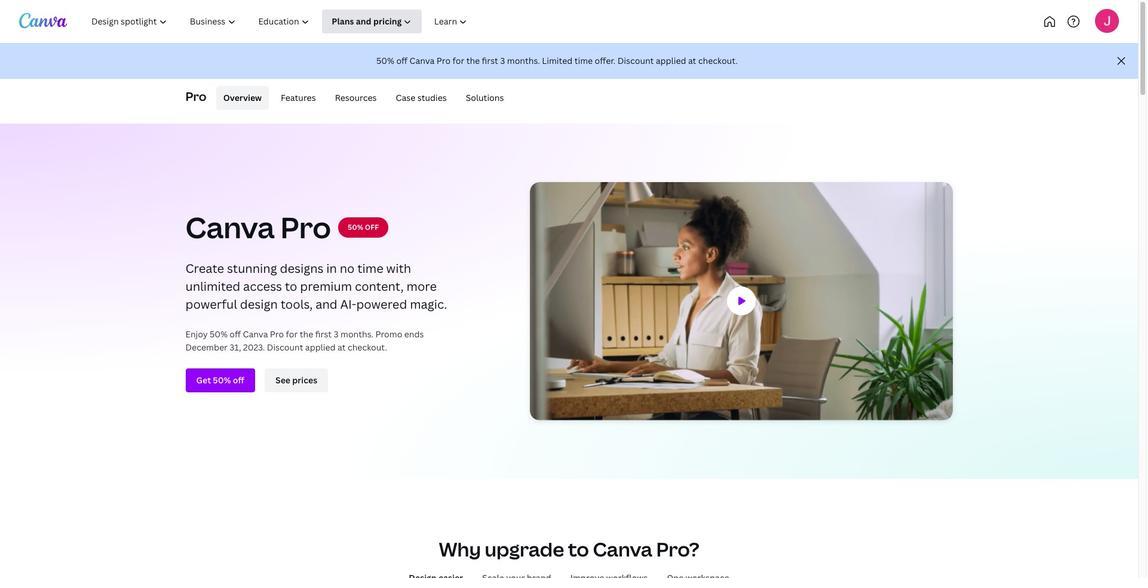 Task type: locate. For each thing, give the bounding box(es) containing it.
pro down 'design'
[[270, 329, 284, 340]]

canva pro
[[186, 208, 331, 247]]

1 vertical spatial 50%
[[348, 223, 363, 233]]

1 vertical spatial for
[[286, 329, 298, 340]]

1 vertical spatial applied
[[305, 342, 336, 354]]

1 vertical spatial the
[[300, 329, 313, 340]]

upgrade
[[485, 537, 564, 562]]

1 horizontal spatial checkout.
[[699, 55, 738, 66]]

31,
[[230, 342, 241, 354]]

3 down and
[[334, 329, 339, 340]]

0 horizontal spatial off
[[230, 329, 241, 340]]

discount
[[618, 55, 654, 66], [267, 342, 303, 354]]

months. limited
[[507, 55, 573, 66]]

canva
[[410, 55, 435, 66], [186, 208, 275, 247], [243, 329, 268, 340], [593, 537, 653, 562]]

time up the content,
[[358, 261, 384, 277]]

in
[[327, 261, 337, 277]]

applied
[[656, 55, 686, 66], [305, 342, 336, 354]]

the
[[467, 55, 480, 66], [300, 329, 313, 340]]

0 vertical spatial to
[[285, 279, 297, 295]]

checkout.
[[699, 55, 738, 66], [348, 342, 387, 354]]

1 horizontal spatial at
[[688, 55, 697, 66]]

0 vertical spatial checkout.
[[699, 55, 738, 66]]

1 vertical spatial first
[[315, 329, 332, 340]]

overview link
[[216, 86, 269, 110]]

video shows a woman typing at a computer, and text on screen: "hey they're multi-tasker. considering upgrading to canva pro?", followed by a series of motion graphics demonstrating canva features for making a video social post. features include video background remover, magic eraser, beatsync, magic write and magic resize. video ends with line of text: "inspired to create? try canva pro for free, today" image
[[530, 182, 953, 421]]

50% for 50% off canva pro for the first 3 months. limited time offer. discount applied at checkout.
[[377, 55, 394, 66]]

case studies link
[[389, 86, 454, 110]]

3 left months. limited
[[500, 55, 505, 66]]

first up solutions
[[482, 55, 498, 66]]

for up "solutions" link
[[453, 55, 465, 66]]

at
[[688, 55, 697, 66], [338, 342, 346, 354]]

pro
[[437, 55, 451, 66], [186, 88, 207, 104], [281, 208, 331, 247], [270, 329, 284, 340]]

1 vertical spatial at
[[338, 342, 346, 354]]

1 vertical spatial 3
[[334, 329, 339, 340]]

to up the tools,
[[285, 279, 297, 295]]

solutions link
[[459, 86, 511, 110]]

create stunning designs in no time with unlimited access to premium content, more powerful design tools, and ai-powered magic.
[[186, 261, 447, 313]]

menu bar containing overview
[[211, 86, 511, 110]]

for
[[453, 55, 465, 66], [286, 329, 298, 340]]

discount right 2023. at left
[[267, 342, 303, 354]]

pro up designs
[[281, 208, 331, 247]]

enjoy 50% off canva pro for the first 3 months. promo ends december 31, 2023. discount applied at checkout.
[[186, 329, 424, 354]]

off up case
[[396, 55, 408, 66]]

unlimited
[[186, 279, 240, 295]]

1 vertical spatial discount
[[267, 342, 303, 354]]

create
[[186, 261, 224, 277]]

off
[[396, 55, 408, 66], [230, 329, 241, 340]]

first down and
[[315, 329, 332, 340]]

to right "upgrade"
[[568, 537, 589, 562]]

the down the tools,
[[300, 329, 313, 340]]

time inside 'create stunning designs in no time with unlimited access to premium content, more powerful design tools, and ai-powered magic.'
[[358, 261, 384, 277]]

0 horizontal spatial for
[[286, 329, 298, 340]]

1 vertical spatial off
[[230, 329, 241, 340]]

applied inside 'enjoy 50% off canva pro for the first 3 months. promo ends december 31, 2023. discount applied at checkout.'
[[305, 342, 336, 354]]

pro inside 'enjoy 50% off canva pro for the first 3 months. promo ends december 31, 2023. discount applied at checkout.'
[[270, 329, 284, 340]]

0 horizontal spatial first
[[315, 329, 332, 340]]

50% up december
[[210, 329, 228, 340]]

0 horizontal spatial to
[[285, 279, 297, 295]]

1 horizontal spatial off
[[396, 55, 408, 66]]

to
[[285, 279, 297, 295], [568, 537, 589, 562]]

1 horizontal spatial to
[[568, 537, 589, 562]]

1 vertical spatial time
[[358, 261, 384, 277]]

time
[[575, 55, 593, 66], [358, 261, 384, 277]]

0 horizontal spatial checkout.
[[348, 342, 387, 354]]

for down the tools,
[[286, 329, 298, 340]]

2 horizontal spatial 50%
[[377, 55, 394, 66]]

1 horizontal spatial time
[[575, 55, 593, 66]]

designs
[[280, 261, 324, 277]]

3
[[500, 55, 505, 66], [334, 329, 339, 340]]

1 vertical spatial to
[[568, 537, 589, 562]]

first inside 'enjoy 50% off canva pro for the first 3 months. promo ends december 31, 2023. discount applied at checkout.'
[[315, 329, 332, 340]]

0 vertical spatial discount
[[618, 55, 654, 66]]

canva up 2023. at left
[[243, 329, 268, 340]]

0 horizontal spatial time
[[358, 261, 384, 277]]

1 horizontal spatial the
[[467, 55, 480, 66]]

0 vertical spatial 3
[[500, 55, 505, 66]]

off up 31,
[[230, 329, 241, 340]]

to inside 'create stunning designs in no time with unlimited access to premium content, more powerful design tools, and ai-powered magic.'
[[285, 279, 297, 295]]

discount right offer.
[[618, 55, 654, 66]]

canva up case studies
[[410, 55, 435, 66]]

discount inside 'enjoy 50% off canva pro for the first 3 months. promo ends december 31, 2023. discount applied at checkout.'
[[267, 342, 303, 354]]

first
[[482, 55, 498, 66], [315, 329, 332, 340]]

0 horizontal spatial 50%
[[210, 329, 228, 340]]

0 vertical spatial for
[[453, 55, 465, 66]]

0 vertical spatial applied
[[656, 55, 686, 66]]

50% up the resources
[[377, 55, 394, 66]]

2 vertical spatial 50%
[[210, 329, 228, 340]]

time left offer.
[[575, 55, 593, 66]]

why upgrade to canva pro?
[[439, 537, 700, 562]]

why
[[439, 537, 481, 562]]

50%
[[377, 55, 394, 66], [348, 223, 363, 233], [210, 329, 228, 340]]

studies
[[418, 92, 447, 103]]

1 horizontal spatial 50%
[[348, 223, 363, 233]]

1 horizontal spatial first
[[482, 55, 498, 66]]

design
[[240, 297, 278, 313]]

off
[[365, 223, 379, 233]]

1 vertical spatial checkout.
[[348, 342, 387, 354]]

canva left 'pro?'
[[593, 537, 653, 562]]

resources
[[335, 92, 377, 103]]

overview
[[223, 92, 262, 103]]

0 horizontal spatial applied
[[305, 342, 336, 354]]

menu bar
[[211, 86, 511, 110]]

0 vertical spatial at
[[688, 55, 697, 66]]

the up solutions
[[467, 55, 480, 66]]

0 vertical spatial 50%
[[377, 55, 394, 66]]

0 horizontal spatial the
[[300, 329, 313, 340]]

features link
[[274, 86, 323, 110]]

enjoy
[[186, 329, 208, 340]]

50% left off
[[348, 223, 363, 233]]

canva up stunning at the left top of the page
[[186, 208, 275, 247]]

50% off
[[348, 223, 379, 233]]

0 horizontal spatial discount
[[267, 342, 303, 354]]

0 horizontal spatial at
[[338, 342, 346, 354]]

0 horizontal spatial 3
[[334, 329, 339, 340]]



Task type: vqa. For each thing, say whether or not it's contained in the screenshot.
information.
no



Task type: describe. For each thing, give the bounding box(es) containing it.
stunning
[[227, 261, 277, 277]]

1 horizontal spatial discount
[[618, 55, 654, 66]]

1 horizontal spatial 3
[[500, 55, 505, 66]]

magic.
[[410, 297, 447, 313]]

1 horizontal spatial applied
[[656, 55, 686, 66]]

solutions
[[466, 92, 504, 103]]

powerful
[[186, 297, 237, 313]]

resources link
[[328, 86, 384, 110]]

tools,
[[281, 297, 313, 313]]

50% off canva pro for the first 3 months. limited time offer. discount applied at checkout.
[[377, 55, 738, 66]]

offer.
[[595, 55, 616, 66]]

50% for 50% off
[[348, 223, 363, 233]]

2023.
[[243, 342, 265, 354]]

pro up the studies
[[437, 55, 451, 66]]

months. promo
[[341, 329, 402, 340]]

50% inside 'enjoy 50% off canva pro for the first 3 months. promo ends december 31, 2023. discount applied at checkout.'
[[210, 329, 228, 340]]

powered
[[356, 297, 407, 313]]

off inside 'enjoy 50% off canva pro for the first 3 months. promo ends december 31, 2023. discount applied at checkout.'
[[230, 329, 241, 340]]

case studies
[[396, 92, 447, 103]]

no
[[340, 261, 355, 277]]

0 vertical spatial time
[[575, 55, 593, 66]]

for inside 'enjoy 50% off canva pro for the first 3 months. promo ends december 31, 2023. discount applied at checkout.'
[[286, 329, 298, 340]]

content,
[[355, 279, 404, 295]]

more
[[407, 279, 437, 295]]

checkout. inside 'enjoy 50% off canva pro for the first 3 months. promo ends december 31, 2023. discount applied at checkout.'
[[348, 342, 387, 354]]

ends
[[404, 329, 424, 340]]

premium
[[300, 279, 352, 295]]

and
[[316, 297, 338, 313]]

access
[[243, 279, 282, 295]]

0 vertical spatial first
[[482, 55, 498, 66]]

the inside 'enjoy 50% off canva pro for the first 3 months. promo ends december 31, 2023. discount applied at checkout.'
[[300, 329, 313, 340]]

at inside 'enjoy 50% off canva pro for the first 3 months. promo ends december 31, 2023. discount applied at checkout.'
[[338, 342, 346, 354]]

1 horizontal spatial for
[[453, 55, 465, 66]]

pro?
[[656, 537, 700, 562]]

0 vertical spatial off
[[396, 55, 408, 66]]

top level navigation element
[[81, 10, 518, 33]]

ai-
[[340, 297, 356, 313]]

with
[[386, 261, 411, 277]]

december
[[186, 342, 228, 354]]

3 inside 'enjoy 50% off canva pro for the first 3 months. promo ends december 31, 2023. discount applied at checkout.'
[[334, 329, 339, 340]]

case
[[396, 92, 416, 103]]

0 vertical spatial the
[[467, 55, 480, 66]]

canva inside 'enjoy 50% off canva pro for the first 3 months. promo ends december 31, 2023. discount applied at checkout.'
[[243, 329, 268, 340]]

features
[[281, 92, 316, 103]]

pro left overview
[[186, 88, 207, 104]]



